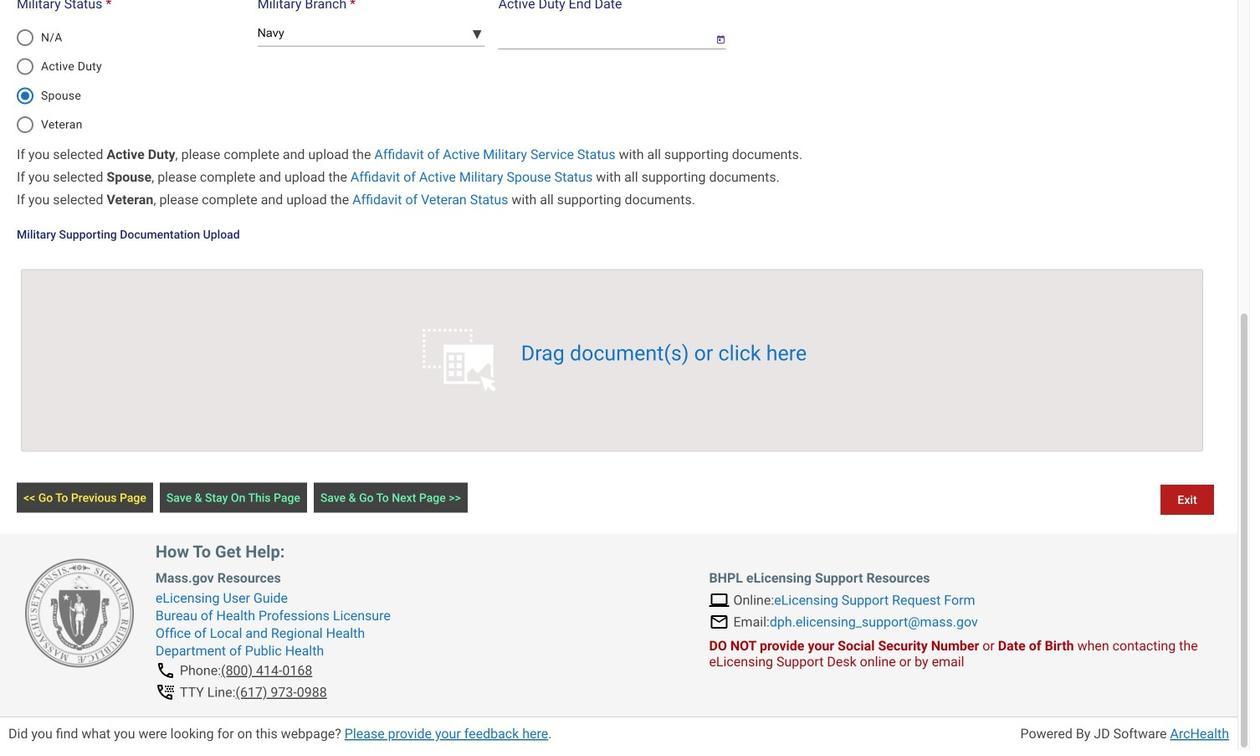 Task type: locate. For each thing, give the bounding box(es) containing it.
None field
[[499, 20, 703, 49]]

option group
[[7, 17, 253, 145]]



Task type: describe. For each thing, give the bounding box(es) containing it.
massachusetts state seal image
[[25, 559, 134, 668]]



Task type: vqa. For each thing, say whether or not it's contained in the screenshot.
field in the top of the page
yes



